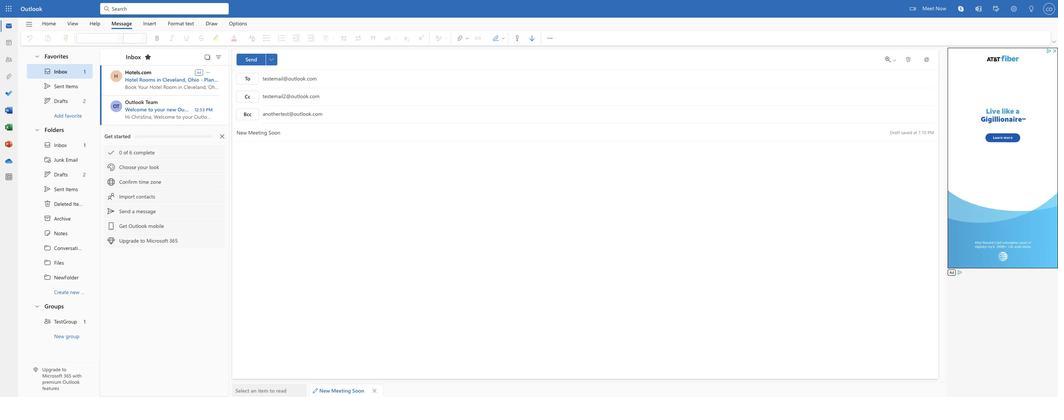 Task type: describe. For each thing, give the bounding box(es) containing it.
favorites tree item
[[27, 49, 93, 64]]

premium features image
[[33, 368, 38, 373]]

 sent items for 2nd  tree item from the bottom of the page
[[44, 82, 78, 90]]

Select a conversation checkbox
[[110, 100, 125, 112]]

 inside favorites tree item
[[34, 53, 40, 59]]

2 for 
[[83, 171, 86, 178]]


[[976, 6, 982, 12]]

notes
[[54, 230, 68, 237]]

 button for favorites
[[31, 49, 43, 63]]

of
[[123, 149, 128, 156]]

 left font size text box
[[119, 36, 123, 40]]

welcome to your new outlook.com account
[[125, 106, 228, 113]]

To text field
[[263, 75, 935, 83]]

insert
[[143, 20, 156, 27]]

 button
[[22, 18, 36, 31]]

microsoft for upgrade to microsoft 365
[[147, 237, 168, 244]]

 
[[456, 35, 470, 42]]

 for  newfolder
[[44, 274, 51, 281]]

import
[[119, 193, 135, 200]]

drafts for 
[[54, 171, 68, 178]]

 inside  
[[501, 36, 506, 40]]

send for send a message
[[119, 208, 131, 215]]

 
[[492, 35, 506, 42]]

1 horizontal spatial 
[[547, 35, 554, 42]]

time
[[139, 179, 149, 186]]

people image
[[5, 56, 13, 64]]

12:53
[[195, 107, 205, 113]]

to
[[245, 75, 250, 82]]

draft saved at 1:10 pm
[[890, 129, 935, 135]]

365 for upgrade to microsoft 365 with premium outlook features
[[64, 373, 71, 379]]

upgrade for upgrade to microsoft 365 with premium outlook features
[[42, 367, 61, 373]]


[[924, 57, 930, 63]]

 button
[[1023, 0, 1041, 19]]

left-rail-appbar navigation
[[1, 18, 16, 170]]


[[107, 223, 115, 230]]

-
[[201, 76, 203, 83]]

draft
[[890, 129, 900, 135]]

clipboard group
[[22, 31, 73, 46]]

1 vertical spatial your
[[138, 164, 148, 171]]

reading pane main content
[[229, 46, 946, 398]]

mail image
[[5, 22, 13, 30]]


[[958, 6, 964, 12]]

get for get started
[[105, 133, 113, 140]]

 button
[[266, 54, 278, 66]]

 tree item
[[27, 197, 93, 211]]

folder
[[81, 289, 94, 296]]

add favorite tree item
[[27, 108, 93, 123]]

bcc
[[244, 111, 252, 118]]

 inside groups tree item
[[34, 303, 40, 309]]

0 vertical spatial your
[[155, 106, 165, 113]]

2 1 from the top
[[84, 142, 86, 149]]

 button
[[216, 131, 228, 142]]

add favorite
[[54, 112, 82, 119]]

Search field
[[111, 5, 225, 12]]

hotels.com image
[[110, 70, 122, 82]]

started
[[114, 133, 131, 140]]

zone
[[150, 179, 161, 186]]

book
[[238, 76, 250, 83]]


[[910, 6, 916, 12]]

 for  deleted items
[[44, 200, 51, 208]]

with
[[73, 373, 82, 379]]

 inside 'folders' tree item
[[34, 127, 40, 133]]


[[456, 35, 464, 42]]

co image
[[1044, 3, 1056, 15]]

 tree item
[[27, 152, 93, 167]]

 for 
[[906, 57, 912, 63]]

tags group
[[510, 31, 540, 44]]

testemail2@outlook.com
[[263, 93, 320, 100]]

change.
[[218, 76, 237, 83]]

 inside message list no conversations selected list box
[[205, 69, 211, 75]]

 button
[[1051, 38, 1058, 46]]

cc
[[245, 93, 251, 100]]

tab list containing home
[[36, 18, 253, 29]]

2 sent from the top
[[54, 186, 64, 193]]

groups
[[45, 303, 64, 310]]

favorites tree
[[27, 46, 93, 123]]

inbox heading
[[116, 49, 154, 65]]

inbox inside the favorites tree
[[54, 68, 67, 75]]

1 inside  tree item
[[84, 318, 86, 325]]

contacts
[[136, 193, 155, 200]]

 tree item
[[27, 314, 93, 329]]


[[44, 318, 51, 325]]


[[1011, 6, 1017, 12]]

upgrade to microsoft 365 with premium outlook features
[[42, 367, 82, 392]]

 drafts for 
[[44, 97, 68, 105]]

Cc text field
[[263, 93, 935, 101]]


[[215, 54, 222, 61]]

 deleted items
[[44, 200, 86, 208]]

confirm
[[119, 179, 137, 186]]

account
[[210, 106, 228, 113]]

history
[[85, 245, 102, 252]]

choose your look
[[119, 164, 159, 171]]

excel image
[[5, 124, 13, 131]]

archive
[[54, 215, 71, 222]]

 tree item for 
[[27, 93, 93, 108]]

create
[[54, 289, 69, 296]]

 button
[[202, 52, 213, 62]]

12:53 pm
[[195, 107, 213, 113]]

 tree item
[[27, 226, 93, 241]]

new group
[[54, 333, 80, 340]]

meeting
[[331, 388, 351, 395]]

outlook up welcome
[[125, 99, 144, 106]]

word image
[[5, 107, 13, 114]]

calendar image
[[5, 39, 13, 47]]

create new folder
[[54, 289, 94, 296]]

rooms
[[139, 76, 155, 83]]

cc button
[[236, 91, 259, 103]]

items for 2nd  tree item from the bottom of the page
[[66, 83, 78, 90]]

upgrade for upgrade to microsoft 365
[[119, 237, 139, 244]]

add
[[54, 112, 64, 119]]

outlook inside upgrade to microsoft 365 with premium outlook features
[[63, 379, 80, 385]]

create new folder tree item
[[27, 285, 94, 300]]

 button
[[213, 52, 225, 62]]

bcc button
[[236, 109, 259, 120]]

outlook down send a message
[[129, 223, 147, 230]]

 inside the  
[[465, 36, 470, 40]]

 inbox inside the favorites tree
[[44, 68, 67, 75]]

hotel rooms in cleveland, ohio - plans change. book cancellable
[[125, 76, 278, 83]]

outlook inside banner
[[21, 5, 42, 13]]

 button for groups
[[31, 300, 43, 313]]

new inside create new folder tree item
[[70, 289, 79, 296]]

2 vertical spatial inbox
[[54, 142, 67, 149]]


[[25, 20, 33, 28]]

 button inside message list no conversations selected list box
[[205, 69, 212, 76]]

 button
[[970, 0, 988, 19]]

items for 2nd  tree item from the top
[[66, 186, 78, 193]]

to button
[[236, 73, 259, 85]]

message button
[[106, 18, 138, 29]]

home
[[42, 20, 56, 27]]

 archive
[[44, 215, 71, 222]]

view button
[[62, 18, 84, 29]]

2  tree item from the top
[[27, 182, 93, 197]]

 tree item for 
[[27, 167, 93, 182]]

outlook banner
[[0, 0, 1059, 19]]

conversation
[[54, 245, 84, 252]]

include group
[[453, 31, 507, 46]]

outlook team
[[125, 99, 158, 106]]

ohio
[[188, 76, 199, 83]]

1  tree item from the top
[[27, 241, 102, 255]]

0
[[119, 149, 122, 156]]

folders tree item
[[27, 123, 93, 138]]

 search field
[[100, 0, 229, 17]]

folders
[[45, 126, 64, 134]]

 junk email
[[44, 156, 78, 163]]


[[107, 237, 115, 245]]

basic text group
[[77, 31, 428, 46]]

new group tree item
[[27, 329, 93, 344]]

 button for folders
[[31, 123, 43, 137]]

2 for 
[[83, 97, 86, 104]]

365 for upgrade to microsoft 365
[[170, 237, 178, 244]]

0 of 6 complete
[[119, 149, 155, 156]]

read
[[276, 388, 287, 395]]

 button
[[901, 54, 916, 66]]

to for upgrade to microsoft 365
[[140, 237, 145, 244]]

inbox inside inbox 
[[126, 53, 141, 61]]

Font text field
[[77, 34, 117, 43]]

more apps image
[[5, 174, 13, 181]]


[[107, 193, 115, 201]]

1 horizontal spatial ad
[[950, 270, 955, 275]]



Task type: locate. For each thing, give the bounding box(es) containing it.
confirm time zone
[[119, 179, 161, 186]]

your left look
[[138, 164, 148, 171]]

new left "group"
[[54, 333, 64, 340]]

select
[[236, 388, 249, 395]]

1 vertical spatial new
[[319, 388, 330, 395]]

application
[[0, 0, 1059, 398]]

tree
[[27, 138, 102, 300]]

1  drafts from the top
[[44, 97, 68, 105]]

Font size text field
[[124, 34, 141, 43]]

1 horizontal spatial new
[[167, 106, 176, 113]]

 button left groups
[[31, 300, 43, 313]]

0 horizontal spatial get
[[105, 133, 113, 140]]

 right  
[[906, 57, 912, 63]]

get right the 
[[119, 223, 127, 230]]

1 vertical spatial ad
[[950, 270, 955, 275]]

 inside  button
[[906, 57, 912, 63]]

soon
[[352, 388, 364, 395]]

0 horizontal spatial pm
[[206, 107, 213, 113]]

1 right testgroup
[[84, 318, 86, 325]]

2  tree item from the top
[[27, 255, 93, 270]]

send inside message list no conversations selected list box
[[119, 208, 131, 215]]


[[119, 36, 123, 40], [142, 36, 146, 40], [465, 36, 470, 40], [501, 36, 506, 40], [34, 53, 40, 59], [893, 58, 897, 63], [34, 127, 40, 133], [34, 303, 40, 309]]

 tree item down files
[[27, 270, 93, 285]]

 inside the favorites tree
[[44, 68, 51, 75]]

1 horizontal spatial new
[[319, 388, 330, 395]]

to left with
[[62, 367, 66, 373]]

 inside  
[[893, 58, 897, 63]]

 button left "folders"
[[31, 123, 43, 137]]

tab list
[[36, 18, 253, 29]]

 right send 'button'
[[269, 57, 274, 62]]

to inside upgrade to microsoft 365 with premium outlook features
[[62, 367, 66, 373]]

Add a subject text field
[[232, 127, 884, 138]]

 sent items up add favorite tree item
[[44, 82, 78, 90]]

0 vertical spatial  tree item
[[27, 79, 93, 93]]

1 2 from the top
[[83, 97, 86, 104]]

format
[[168, 20, 184, 27]]

 button inside favorites tree item
[[31, 49, 43, 63]]

files
[[54, 259, 64, 266]]

 up ''
[[44, 141, 51, 149]]

items right deleted at the left
[[73, 200, 86, 207]]

microsoft down mobile
[[147, 237, 168, 244]]

 left "folders"
[[34, 127, 40, 133]]

1  from the top
[[44, 244, 51, 252]]

ad left the set your advertising preferences icon
[[950, 270, 955, 275]]

outlook team image
[[110, 100, 122, 112]]


[[1029, 6, 1035, 12]]

 drafts up add
[[44, 97, 68, 105]]

 for 
[[44, 171, 51, 178]]

 tree item
[[27, 64, 93, 79], [27, 138, 93, 152]]

 tree item
[[27, 241, 102, 255], [27, 255, 93, 270], [27, 270, 93, 285]]

1 horizontal spatial pm
[[928, 129, 935, 135]]

1 vertical spatial 365
[[64, 373, 71, 379]]

2 vertical spatial items
[[73, 200, 86, 207]]

1  from the top
[[44, 82, 51, 90]]

0 horizontal spatial 
[[269, 57, 274, 62]]

plans
[[204, 76, 216, 83]]

1 vertical spatial  sent items
[[44, 186, 78, 193]]

microsoft inside message list no conversations selected list box
[[147, 237, 168, 244]]

 down co image
[[1053, 40, 1056, 44]]

 down 
[[44, 244, 51, 252]]

sent up  tree item on the left of the page
[[54, 186, 64, 193]]

1 down 'folders' tree item
[[84, 142, 86, 149]]

 inside the favorites tree
[[44, 97, 51, 105]]

send left a
[[119, 208, 131, 215]]

in
[[157, 76, 161, 83]]

2  drafts from the top
[[44, 171, 68, 178]]

 up plans
[[205, 69, 211, 75]]

0 vertical spatial items
[[66, 83, 78, 90]]

 sent items inside the favorites tree
[[44, 82, 78, 90]]

 tree item
[[27, 93, 93, 108], [27, 167, 93, 182]]

0 vertical spatial upgrade
[[119, 237, 139, 244]]

 button up plans
[[205, 69, 212, 76]]

 sent items up  tree item on the left of the page
[[44, 186, 78, 193]]


[[994, 6, 1000, 12]]

0 vertical spatial drafts
[[54, 97, 68, 104]]


[[44, 230, 51, 237]]

onedrive image
[[5, 158, 13, 165]]

1 vertical spatial 
[[205, 69, 211, 75]]

 button
[[370, 386, 380, 396]]

1 vertical spatial  inbox
[[44, 141, 67, 149]]

 right the 
[[893, 58, 897, 63]]

 drafts inside the favorites tree
[[44, 97, 68, 105]]

upgrade right 
[[119, 237, 139, 244]]

message list no conversations selected list box
[[100, 66, 278, 397]]

 notes
[[44, 230, 68, 237]]

get for get outlook mobile
[[119, 223, 127, 230]]


[[44, 215, 51, 222]]

1 vertical spatial sent
[[54, 186, 64, 193]]

 up ""
[[44, 200, 51, 208]]


[[529, 35, 536, 42]]

365 inside upgrade to microsoft 365 with premium outlook features
[[64, 373, 71, 379]]

0 vertical spatial get
[[105, 133, 113, 140]]

items inside the favorites tree
[[66, 83, 78, 90]]

upgrade to microsoft 365
[[119, 237, 178, 244]]

new left the folder
[[70, 289, 79, 296]]

0 horizontal spatial your
[[138, 164, 148, 171]]

0 vertical spatial 
[[44, 244, 51, 252]]

to down get outlook mobile
[[140, 237, 145, 244]]

0 vertical spatial  inbox
[[44, 68, 67, 75]]

2 drafts from the top
[[54, 171, 68, 178]]

tree containing 
[[27, 138, 102, 300]]

0 vertical spatial  sent items
[[44, 82, 78, 90]]

3  from the top
[[44, 274, 51, 281]]

email
[[66, 156, 78, 163]]

1 vertical spatial 1
[[84, 142, 86, 149]]


[[492, 35, 500, 42]]

0 vertical spatial  drafts
[[44, 97, 68, 105]]

your down team
[[155, 106, 165, 113]]

 up  tree item on the left of the page
[[44, 186, 51, 193]]

pm inside message list no conversations selected list box
[[206, 107, 213, 113]]

 inbox down favorites
[[44, 68, 67, 75]]

files image
[[5, 73, 13, 81]]

1 vertical spatial send
[[119, 208, 131, 215]]

2 vertical spatial 1
[[84, 318, 86, 325]]

select an item to read button
[[232, 384, 307, 398]]

1 vertical spatial  tree item
[[27, 167, 93, 182]]

1 drafts from the top
[[54, 97, 68, 104]]

pm right 12:53
[[206, 107, 213, 113]]

outlook right premium at the bottom of the page
[[63, 379, 80, 385]]

to do image
[[5, 90, 13, 98]]

 right  at the left
[[501, 36, 506, 40]]

meet now
[[923, 5, 947, 12]]

 for  files
[[44, 259, 51, 266]]

hotel
[[125, 76, 138, 83]]

h
[[114, 73, 118, 80]]

options
[[229, 20, 247, 27]]

 drafts down junk
[[44, 171, 68, 178]]

groups tree item
[[27, 300, 93, 314]]

text
[[186, 20, 194, 27]]


[[514, 35, 521, 42]]

 down favorites
[[44, 68, 51, 75]]

0 vertical spatial pm
[[206, 107, 213, 113]]

ad inside message list no conversations selected list box
[[197, 70, 201, 75]]

0 horizontal spatial microsoft
[[42, 373, 62, 379]]

0 vertical spatial 
[[906, 57, 912, 63]]


[[886, 57, 891, 63]]

items for  tree item on the left of the page
[[73, 200, 86, 207]]

1 horizontal spatial 365
[[170, 237, 178, 244]]

0 horizontal spatial 365
[[64, 373, 71, 379]]

2  from the top
[[44, 186, 51, 193]]

1 vertical spatial 
[[44, 259, 51, 266]]

 left favorites
[[34, 53, 40, 59]]

1 horizontal spatial microsoft
[[147, 237, 168, 244]]

outlook
[[21, 5, 42, 13], [125, 99, 144, 106], [129, 223, 147, 230], [63, 379, 80, 385]]

inbox down favorites tree item
[[54, 68, 67, 75]]

to for upgrade to microsoft 365 with premium outlook features
[[62, 367, 66, 373]]

inbox left  'button'
[[126, 53, 141, 61]]

mobile
[[148, 223, 164, 230]]

 sent items for 2nd  tree item from the top
[[44, 186, 78, 193]]

 tree item up  newfolder
[[27, 255, 93, 270]]


[[107, 179, 115, 186]]

0 horizontal spatial upgrade
[[42, 367, 61, 373]]

welcome
[[125, 106, 147, 113]]

outlook.com
[[178, 106, 208, 113]]

 right 
[[465, 36, 470, 40]]

sent up add
[[54, 83, 64, 90]]

new inside message list no conversations selected list box
[[167, 106, 176, 113]]

at
[[914, 129, 918, 135]]

 button left favorites
[[31, 49, 43, 63]]

0 vertical spatial 
[[547, 35, 554, 42]]

drafts inside the favorites tree
[[54, 97, 68, 104]]


[[103, 5, 110, 13]]

 right 
[[547, 35, 554, 42]]

 right font size text box
[[142, 36, 146, 40]]

1 horizontal spatial 
[[906, 57, 912, 63]]

1  tree item from the top
[[27, 79, 93, 93]]

2  inbox from the top
[[44, 141, 67, 149]]

1:10
[[919, 129, 927, 135]]

1  from the top
[[44, 68, 51, 75]]


[[372, 388, 377, 394]]

1 horizontal spatial 
[[1053, 40, 1056, 44]]

0 horizontal spatial ad
[[197, 70, 201, 75]]

new inside tree item
[[54, 333, 64, 340]]

0 vertical spatial 
[[44, 68, 51, 75]]

ad
[[197, 70, 201, 75], [950, 270, 955, 275]]

1 vertical spatial items
[[66, 186, 78, 193]]

items up  deleted items
[[66, 186, 78, 193]]

get left started
[[105, 133, 113, 140]]

1  tree item from the top
[[27, 64, 93, 79]]

 drafts for 
[[44, 171, 68, 178]]

365 inside message list no conversations selected list box
[[170, 237, 178, 244]]

items inside  deleted items
[[73, 200, 86, 207]]

 button
[[988, 0, 1006, 19]]

1 vertical spatial new
[[70, 289, 79, 296]]

sent inside the favorites tree
[[54, 83, 64, 90]]

 inside  tree item
[[44, 200, 51, 208]]

1 vertical spatial upgrade
[[42, 367, 61, 373]]

1 inside the favorites tree
[[84, 68, 86, 75]]

 tree item
[[27, 79, 93, 93], [27, 182, 93, 197]]

team
[[146, 99, 158, 106]]

2  sent items from the top
[[44, 186, 78, 193]]

 tree item up add
[[27, 93, 93, 108]]

 new meeting soon
[[313, 388, 364, 395]]

1 vertical spatial  tree item
[[27, 182, 93, 197]]

0 vertical spatial new
[[54, 333, 64, 340]]

newfolder
[[54, 274, 79, 281]]

application containing outlook
[[0, 0, 1059, 398]]

1 down favorites tree item
[[84, 68, 86, 75]]

upgrade inside message list no conversations selected list box
[[119, 237, 139, 244]]

1 sent from the top
[[54, 83, 64, 90]]

1 horizontal spatial upgrade
[[119, 237, 139, 244]]

1  sent items from the top
[[44, 82, 78, 90]]

anothertest@outlook.com
[[263, 110, 323, 117]]

 down  files
[[44, 274, 51, 281]]

0 horizontal spatial send
[[119, 208, 131, 215]]

0 vertical spatial 2
[[83, 97, 86, 104]]

 up add favorite tree item
[[44, 97, 51, 105]]

1 vertical spatial  tree item
[[27, 138, 93, 152]]

 tree item down favorites
[[27, 64, 93, 79]]

1  tree item from the top
[[27, 93, 93, 108]]

 down favorites
[[44, 82, 51, 90]]

2 2 from the top
[[83, 171, 86, 178]]

0 vertical spatial  tree item
[[27, 93, 93, 108]]

0 vertical spatial microsoft
[[147, 237, 168, 244]]

 button
[[142, 51, 154, 63]]

 tree item up junk
[[27, 138, 93, 152]]

1 vertical spatial 
[[44, 141, 51, 149]]

outlook up  button
[[21, 5, 42, 13]]

 button right font size text box
[[141, 33, 147, 43]]

 left groups
[[34, 303, 40, 309]]

0 vertical spatial sent
[[54, 83, 64, 90]]

0 horizontal spatial 
[[205, 69, 211, 75]]

1  inbox from the top
[[44, 68, 67, 75]]

 down ''
[[44, 171, 51, 178]]

pm inside reading pane main content
[[928, 129, 935, 135]]

items up favorite
[[66, 83, 78, 90]]


[[1053, 40, 1056, 44], [269, 57, 274, 62]]

 button inside 'folders' tree item
[[31, 123, 43, 137]]

0 vertical spatial ad
[[197, 70, 201, 75]]

drafts up add favorite tree item
[[54, 97, 68, 104]]

 tree item down junk
[[27, 167, 93, 182]]

1 1 from the top
[[84, 68, 86, 75]]

microsoft inside upgrade to microsoft 365 with premium outlook features
[[42, 373, 62, 379]]

your
[[155, 106, 165, 113], [138, 164, 148, 171]]

pm
[[206, 107, 213, 113], [928, 129, 935, 135]]

 left files
[[44, 259, 51, 266]]

 button down the 'message' button
[[118, 33, 124, 43]]

item
[[258, 388, 268, 395]]

0 vertical spatial  tree item
[[27, 64, 93, 79]]

2
[[83, 97, 86, 104], [83, 171, 86, 178]]

upgrade inside upgrade to microsoft 365 with premium outlook features
[[42, 367, 61, 373]]

message
[[136, 208, 156, 215]]

 inbox up junk
[[44, 141, 67, 149]]

to inside "button"
[[270, 388, 275, 395]]

0 vertical spatial 
[[1053, 40, 1056, 44]]

1 vertical spatial 
[[44, 200, 51, 208]]

drafts down  junk email
[[54, 171, 68, 178]]


[[144, 53, 152, 61]]

powerpoint image
[[5, 141, 13, 148]]

get
[[105, 133, 113, 140], [119, 223, 127, 230]]

drafts for 
[[54, 97, 68, 104]]

 for 
[[44, 97, 51, 105]]

1 horizontal spatial get
[[119, 223, 127, 230]]

0 vertical spatial 1
[[84, 68, 86, 75]]

 newfolder
[[44, 274, 79, 281]]

1 horizontal spatial send
[[246, 56, 257, 63]]

0 vertical spatial inbox
[[126, 53, 141, 61]]

0 vertical spatial 
[[44, 97, 51, 105]]

microsoft up features at the bottom
[[42, 373, 62, 379]]

deleted
[[54, 200, 72, 207]]

send up the to
[[246, 56, 257, 63]]

to for welcome to your new outlook.com account
[[148, 106, 153, 113]]

 inside popup button
[[269, 57, 274, 62]]

1 vertical spatial 2
[[83, 171, 86, 178]]

1 vertical spatial pm
[[928, 129, 935, 135]]

1 vertical spatial 
[[44, 171, 51, 178]]

send
[[246, 56, 257, 63], [119, 208, 131, 215]]

0 horizontal spatial  button
[[205, 69, 212, 76]]

1 vertical spatial microsoft
[[42, 373, 62, 379]]

send button
[[237, 54, 266, 66]]

send a message
[[119, 208, 156, 215]]

0 horizontal spatial new
[[54, 333, 64, 340]]

message list section
[[100, 47, 278, 397]]

 tree item down 'notes'
[[27, 241, 102, 255]]

 conversation history
[[44, 244, 102, 252]]

home button
[[37, 18, 61, 29]]

1 horizontal spatial your
[[155, 106, 165, 113]]

 tree item up add favorite tree item
[[27, 79, 93, 93]]

upgrade up premium at the bottom of the page
[[42, 367, 61, 373]]

new right 
[[319, 388, 330, 395]]

new inside reading pane main content
[[319, 388, 330, 395]]

0 horizontal spatial 
[[44, 200, 51, 208]]

0 vertical spatial new
[[167, 106, 176, 113]]

import contacts
[[119, 193, 155, 200]]

0 vertical spatial  button
[[543, 31, 558, 46]]

 for  dropdown button
[[1053, 40, 1056, 44]]

Bcc text field
[[263, 110, 935, 119]]

pm right 1:10
[[928, 129, 935, 135]]

1 vertical spatial 
[[269, 57, 274, 62]]

1  from the top
[[44, 97, 51, 105]]

0 vertical spatial send
[[246, 56, 257, 63]]

to down team
[[148, 106, 153, 113]]

send inside 'button'
[[246, 56, 257, 63]]

an
[[251, 388, 257, 395]]

1 vertical spatial  button
[[205, 69, 212, 76]]

2  from the top
[[44, 171, 51, 178]]

0 vertical spatial 
[[44, 82, 51, 90]]

2  from the top
[[44, 141, 51, 149]]

2 left 
[[83, 171, 86, 178]]

items
[[66, 83, 78, 90], [66, 186, 78, 193], [73, 200, 86, 207]]

 tree item up deleted at the left
[[27, 182, 93, 197]]

 inside dropdown button
[[1053, 40, 1056, 44]]

1 horizontal spatial  button
[[543, 31, 558, 46]]

 
[[886, 57, 897, 63]]

complete
[[134, 149, 155, 156]]

2 vertical spatial 
[[44, 274, 51, 281]]

1 vertical spatial get
[[119, 223, 127, 230]]

look
[[149, 164, 159, 171]]

new left the outlook.com
[[167, 106, 176, 113]]

2 inside the favorites tree
[[83, 97, 86, 104]]

2  tree item from the top
[[27, 138, 93, 152]]

to left read
[[270, 388, 275, 395]]

 button
[[525, 32, 540, 44]]

inbox up  junk email
[[54, 142, 67, 149]]

upgrade
[[119, 237, 139, 244], [42, 367, 61, 373]]

2 up add favorite tree item
[[83, 97, 86, 104]]

3  tree item from the top
[[27, 270, 93, 285]]

 files
[[44, 259, 64, 266]]

1 vertical spatial drafts
[[54, 171, 68, 178]]

2  tree item from the top
[[27, 167, 93, 182]]

2  from the top
[[44, 259, 51, 266]]

 button inside groups tree item
[[31, 300, 43, 313]]

1 vertical spatial 
[[44, 186, 51, 193]]

1 vertical spatial  drafts
[[44, 171, 68, 178]]

testemail@outlook.com
[[263, 75, 317, 82]]

send for send
[[246, 56, 257, 63]]


[[220, 134, 225, 139]]

microsoft for upgrade to microsoft 365 with premium outlook features
[[42, 373, 62, 379]]

 button right 
[[543, 31, 558, 46]]

format text button
[[162, 18, 200, 29]]

0 vertical spatial 365
[[170, 237, 178, 244]]


[[313, 388, 318, 394]]

to
[[148, 106, 153, 113], [140, 237, 145, 244], [62, 367, 66, 373], [270, 388, 275, 395]]

3 1 from the top
[[84, 318, 86, 325]]

set your advertising preferences image
[[957, 270, 963, 276]]

 for  popup button
[[269, 57, 274, 62]]

0 horizontal spatial new
[[70, 289, 79, 296]]

 inside the favorites tree
[[44, 82, 51, 90]]

favorite
[[65, 112, 82, 119]]

1 vertical spatial inbox
[[54, 68, 67, 75]]

ad up hotel rooms in cleveland, ohio - plans change. book cancellable
[[197, 70, 201, 75]]

 tree item
[[27, 211, 93, 226]]

 for  conversation history
[[44, 244, 51, 252]]



Task type: vqa. For each thing, say whether or not it's contained in the screenshot.
CAMERA
no



